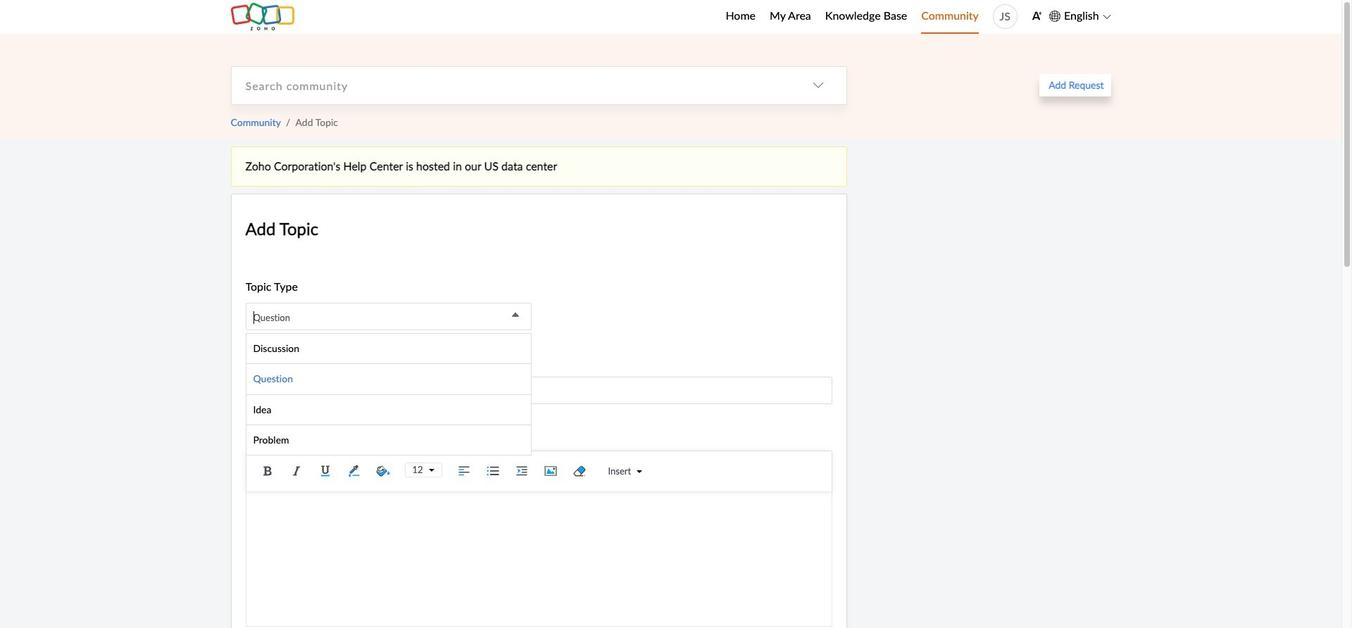 Task type: locate. For each thing, give the bounding box(es) containing it.
list box
[[245, 333, 532, 456]]

choose category element
[[790, 67, 846, 104]]

bold (ctrl+b) image
[[257, 460, 278, 481]]

insert image image
[[540, 460, 561, 481]]

option
[[246, 334, 531, 364], [246, 364, 531, 395], [246, 395, 531, 425], [246, 425, 531, 455]]

Topic Title... field
[[245, 376, 832, 404]]

choose category image
[[812, 80, 824, 91]]

indent image
[[511, 460, 532, 481]]

underline (ctrl+u) image
[[314, 460, 336, 481]]

topic type element
[[245, 303, 532, 331]]

3 option from the top
[[246, 395, 531, 425]]



Task type: vqa. For each thing, say whether or not it's contained in the screenshot.
choose category ELEMENT
yes



Task type: describe. For each thing, give the bounding box(es) containing it.
user preference image
[[1032, 11, 1042, 21]]

1 option from the top
[[246, 334, 531, 364]]

choose languages element
[[1049, 7, 1111, 25]]

insert options image
[[631, 469, 642, 474]]

clear formatting image
[[569, 460, 590, 481]]

align image
[[453, 460, 474, 481]]

user preference element
[[1032, 6, 1042, 28]]

italic (ctrl+i) image
[[286, 460, 307, 481]]

4 option from the top
[[246, 425, 531, 455]]

font size image
[[423, 467, 434, 473]]

lists image
[[482, 460, 503, 481]]

font color image
[[343, 460, 364, 481]]

Question search field
[[246, 304, 531, 331]]

2 option from the top
[[246, 364, 531, 395]]

background color image
[[372, 460, 393, 481]]

Search community  field
[[231, 67, 790, 104]]



